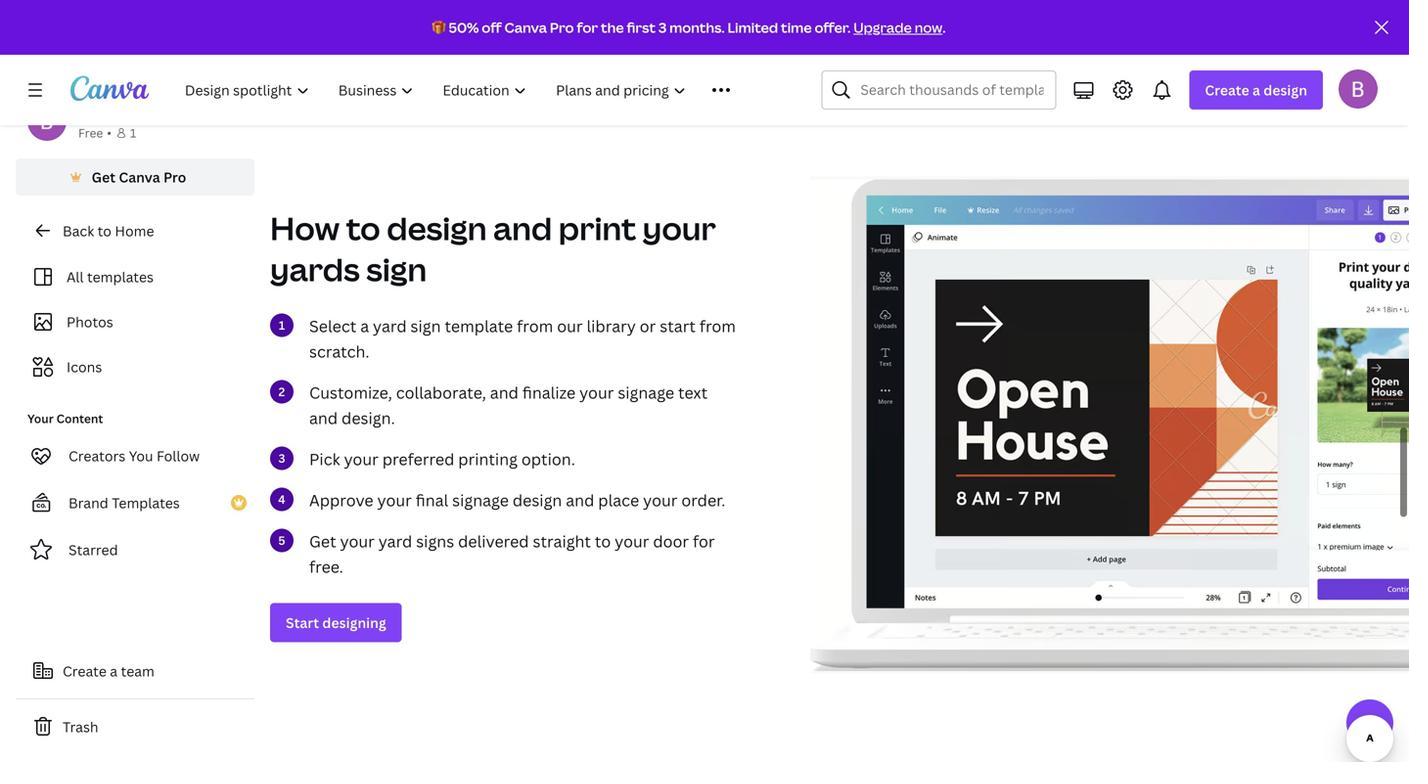 Task type: vqa. For each thing, say whether or not it's contained in the screenshot.
SOCIAL MEDIA button
no



Task type: describe. For each thing, give the bounding box(es) containing it.
your left final
[[377, 490, 412, 511]]

finalize
[[523, 382, 576, 404]]

how to design and print your yards sign
[[270, 207, 716, 291]]

magic
[[1000, 0, 1051, 24]]

once,
[[963, 30, 998, 48]]

yards
[[270, 248, 360, 291]]

your
[[27, 411, 54, 427]]

to inside brand hub (pro) store your logo, brand colors, and fonts to stay effortlessly on-brand.
[[748, 30, 762, 48]]

back to home
[[63, 222, 154, 240]]

(pro) inside one-click magic switch (pro) design once, resize to anything.
[[1116, 0, 1158, 24]]

print
[[559, 207, 636, 250]]

create for create a design
[[1205, 81, 1250, 99]]

1 horizontal spatial design
[[513, 490, 562, 511]]

free •
[[78, 125, 112, 141]]

colors,
[[634, 30, 679, 48]]

design.
[[342, 408, 395, 429]]

resize
[[1002, 30, 1040, 48]]

our
[[557, 316, 583, 337]]

🎁
[[432, 18, 446, 37]]

one-
[[914, 0, 956, 24]]

icons link
[[27, 349, 243, 386]]

your inside brand hub (pro) store your logo, brand colors, and fonts to stay effortlessly on-brand.
[[523, 30, 553, 48]]

design for to
[[387, 207, 487, 250]]

and left place
[[566, 490, 595, 511]]

templates
[[87, 268, 154, 286]]

months.
[[670, 18, 725, 37]]

text
[[678, 382, 708, 404]]

back to home link
[[16, 211, 255, 251]]

and left finalize
[[490, 382, 519, 404]]

signs
[[416, 531, 454, 552]]

switch
[[1056, 0, 1111, 24]]

brand hub (pro) image
[[405, 1, 468, 63]]

design for a
[[1264, 81, 1308, 99]]

free
[[78, 125, 103, 141]]

your right place
[[643, 490, 678, 511]]

how to design and print your yards sign image
[[811, 180, 1410, 671]]

1 from from the left
[[517, 316, 553, 337]]

to inside back to home "link"
[[98, 222, 112, 240]]

get canva pro button
[[16, 159, 255, 196]]

create a team
[[63, 662, 155, 681]]

yard for a
[[373, 316, 407, 337]]

door
[[653, 531, 689, 552]]

all templates link
[[27, 258, 243, 296]]

and down customize,
[[309, 408, 338, 429]]

designing
[[323, 614, 386, 633]]

final
[[416, 490, 449, 511]]

free.
[[309, 557, 343, 578]]

place
[[598, 490, 640, 511]]

get your yard signs delivered straight to your door for free.
[[309, 531, 715, 578]]

upgrade
[[854, 18, 912, 37]]

brand for templates
[[69, 494, 108, 512]]

your inside how to design and print your yards sign
[[643, 207, 716, 250]]

50%
[[449, 18, 479, 37]]

for inside get your yard signs delivered straight to your door for free.
[[693, 531, 715, 552]]

library
[[587, 316, 636, 337]]

pick your preferred printing option.
[[309, 449, 576, 470]]

click
[[956, 0, 996, 24]]

start designing link
[[270, 604, 402, 643]]

pick
[[309, 449, 340, 470]]

create a team button
[[16, 652, 255, 691]]

Search search field
[[861, 71, 1044, 109]]

all templates
[[67, 268, 154, 286]]

brand templates
[[69, 494, 180, 512]]

one-click magic switch (pro) design once, resize to anything.
[[914, 0, 1158, 48]]

create for create a team
[[63, 662, 107, 681]]

anything.
[[1061, 30, 1122, 48]]

preferred
[[382, 449, 455, 470]]

your left door
[[615, 531, 649, 552]]

trash link
[[16, 708, 255, 747]]

.
[[943, 18, 946, 37]]

customize, collaborate, and finalize your signage text and design.
[[309, 382, 708, 429]]

design
[[914, 30, 959, 48]]

start
[[660, 316, 696, 337]]

photos
[[67, 313, 113, 331]]

creators you follow link
[[16, 437, 255, 476]]

scratch.
[[309, 341, 370, 362]]

store
[[484, 30, 519, 48]]

photos link
[[27, 303, 243, 341]]

get for get canva pro
[[92, 168, 116, 186]]

limited
[[728, 18, 778, 37]]

collaborate,
[[396, 382, 486, 404]]

templates
[[112, 494, 180, 512]]

brand.
[[584, 51, 627, 70]]

the
[[601, 18, 624, 37]]

approve
[[309, 490, 374, 511]]

all
[[67, 268, 84, 286]]

signage inside customize, collaborate, and finalize your signage text and design.
[[618, 382, 675, 404]]

your right pick at bottom
[[344, 449, 379, 470]]

•
[[107, 125, 112, 141]]

first
[[627, 18, 656, 37]]

follow
[[157, 447, 200, 465]]

starred
[[69, 541, 118, 559]]



Task type: locate. For each thing, give the bounding box(es) containing it.
1 horizontal spatial pro
[[550, 18, 574, 37]]

0 horizontal spatial canva
[[119, 168, 160, 186]]

yard for your
[[379, 531, 412, 552]]

and inside how to design and print your yards sign
[[493, 207, 552, 250]]

pro up back to home "link"
[[163, 168, 186, 186]]

and left fonts
[[682, 30, 707, 48]]

yard inside get your yard signs delivered straight to your door for free.
[[379, 531, 412, 552]]

creators
[[69, 447, 126, 465]]

home
[[115, 222, 154, 240]]

0 horizontal spatial design
[[387, 207, 487, 250]]

fonts
[[710, 30, 745, 48]]

straight
[[533, 531, 591, 552]]

upgrade now button
[[854, 18, 943, 37]]

1 horizontal spatial brand
[[484, 0, 536, 24]]

from right start
[[700, 316, 736, 337]]

1 vertical spatial signage
[[452, 490, 509, 511]]

sign inside select a yard sign template from our library or start from scratch.
[[411, 316, 441, 337]]

get up free.
[[309, 531, 336, 552]]

0 horizontal spatial (pro)
[[580, 0, 622, 24]]

to right how
[[346, 207, 381, 250]]

1 horizontal spatial from
[[700, 316, 736, 337]]

0 horizontal spatial get
[[92, 168, 116, 186]]

customize,
[[309, 382, 392, 404]]

and left "print"
[[493, 207, 552, 250]]

select
[[309, 316, 357, 337]]

yard inside select a yard sign template from our library or start from scratch.
[[373, 316, 407, 337]]

to right straight
[[595, 531, 611, 552]]

sign inside how to design and print your yards sign
[[366, 248, 427, 291]]

approve your final signage design and place your order.
[[309, 490, 726, 511]]

get for get your yard signs delivered straight to your door for free.
[[309, 531, 336, 552]]

1 horizontal spatial create
[[1205, 81, 1250, 99]]

back
[[63, 222, 94, 240]]

logo,
[[556, 30, 588, 48]]

1 vertical spatial canva
[[119, 168, 160, 186]]

time
[[781, 18, 812, 37]]

2 horizontal spatial design
[[1264, 81, 1308, 99]]

1 horizontal spatial signage
[[618, 382, 675, 404]]

0 vertical spatial get
[[92, 168, 116, 186]]

offer.
[[815, 18, 851, 37]]

0 vertical spatial yard
[[373, 316, 407, 337]]

get down '•'
[[92, 168, 116, 186]]

0 horizontal spatial brand
[[69, 494, 108, 512]]

(pro) up brand
[[580, 0, 622, 24]]

create
[[1205, 81, 1250, 99], [63, 662, 107, 681]]

bob builder image
[[1339, 69, 1378, 108]]

1 horizontal spatial (pro)
[[1116, 0, 1158, 24]]

starred link
[[16, 531, 255, 570]]

2 (pro) from the left
[[1116, 0, 1158, 24]]

1 vertical spatial yard
[[379, 531, 412, 552]]

0 horizontal spatial create
[[63, 662, 107, 681]]

create a design button
[[1190, 70, 1324, 110]]

your right finalize
[[580, 382, 614, 404]]

1 horizontal spatial for
[[693, 531, 715, 552]]

get canva pro
[[92, 168, 186, 186]]

from left our
[[517, 316, 553, 337]]

for
[[577, 18, 598, 37], [693, 531, 715, 552]]

creators you follow
[[69, 447, 200, 465]]

team
[[121, 662, 155, 681]]

yard right the select
[[373, 316, 407, 337]]

template
[[445, 316, 513, 337]]

canva inside button
[[119, 168, 160, 186]]

1 (pro) from the left
[[580, 0, 622, 24]]

1 vertical spatial a
[[360, 316, 369, 337]]

brand up starred
[[69, 494, 108, 512]]

create inside button
[[63, 662, 107, 681]]

brand up store
[[484, 0, 536, 24]]

0 vertical spatial design
[[1264, 81, 1308, 99]]

0 horizontal spatial a
[[110, 662, 118, 681]]

order.
[[682, 490, 726, 511]]

for right door
[[693, 531, 715, 552]]

delivered
[[458, 531, 529, 552]]

1 vertical spatial for
[[693, 531, 715, 552]]

pro up on-
[[550, 18, 574, 37]]

your up free.
[[340, 531, 375, 552]]

1 vertical spatial get
[[309, 531, 336, 552]]

sign
[[366, 248, 427, 291], [411, 316, 441, 337]]

how
[[270, 207, 340, 250]]

brand hub (pro) store your logo, brand colors, and fonts to stay effortlessly on-brand.
[[484, 0, 793, 70]]

select a yard sign template from our library or start from scratch.
[[309, 316, 736, 362]]

a inside button
[[110, 662, 118, 681]]

sign left the template
[[411, 316, 441, 337]]

2 horizontal spatial a
[[1253, 81, 1261, 99]]

0 horizontal spatial from
[[517, 316, 553, 337]]

now
[[915, 18, 943, 37]]

0 vertical spatial for
[[577, 18, 598, 37]]

on-
[[562, 51, 584, 70]]

(pro) up anything.
[[1116, 0, 1158, 24]]

canva up effortlessly
[[505, 18, 547, 37]]

2 from from the left
[[700, 316, 736, 337]]

1 vertical spatial create
[[63, 662, 107, 681]]

3
[[659, 18, 667, 37]]

you
[[129, 447, 153, 465]]

yard
[[373, 316, 407, 337], [379, 531, 412, 552]]

0 vertical spatial create
[[1205, 81, 1250, 99]]

sign right the yards
[[366, 248, 427, 291]]

to right back
[[98, 222, 112, 240]]

your right "print"
[[643, 207, 716, 250]]

create inside dropdown button
[[1205, 81, 1250, 99]]

top level navigation element
[[172, 70, 775, 110], [172, 70, 775, 110]]

design inside dropdown button
[[1264, 81, 1308, 99]]

0 horizontal spatial pro
[[163, 168, 186, 186]]

a
[[1253, 81, 1261, 99], [360, 316, 369, 337], [110, 662, 118, 681]]

signage down printing at the bottom
[[452, 490, 509, 511]]

a inside select a yard sign template from our library or start from scratch.
[[360, 316, 369, 337]]

canva down 1 on the left top of the page
[[119, 168, 160, 186]]

printing
[[458, 449, 518, 470]]

for left the
[[577, 18, 598, 37]]

0 vertical spatial canva
[[505, 18, 547, 37]]

effortlessly
[[484, 51, 558, 70]]

and inside brand hub (pro) store your logo, brand colors, and fonts to stay effortlessly on-brand.
[[682, 30, 707, 48]]

brand
[[591, 30, 631, 48]]

start designing
[[286, 614, 386, 633]]

0 vertical spatial a
[[1253, 81, 1261, 99]]

signage left text
[[618, 382, 675, 404]]

brand inside brand hub (pro) store your logo, brand colors, and fonts to stay effortlessly on-brand.
[[484, 0, 536, 24]]

1 vertical spatial pro
[[163, 168, 186, 186]]

to inside get your yard signs delivered straight to your door for free.
[[595, 531, 611, 552]]

1 vertical spatial sign
[[411, 316, 441, 337]]

your inside customize, collaborate, and finalize your signage text and design.
[[580, 382, 614, 404]]

hub
[[540, 0, 576, 24]]

a for design
[[1253, 81, 1261, 99]]

0 horizontal spatial for
[[577, 18, 598, 37]]

one-click magic switch (pro) image
[[836, 1, 899, 63]]

option.
[[522, 449, 576, 470]]

stay
[[765, 30, 793, 48]]

1 horizontal spatial canva
[[505, 18, 547, 37]]

2 vertical spatial a
[[110, 662, 118, 681]]

0 vertical spatial pro
[[550, 18, 574, 37]]

get inside get your yard signs delivered straight to your door for free.
[[309, 531, 336, 552]]

icons
[[67, 358, 102, 376]]

pro
[[550, 18, 574, 37], [163, 168, 186, 186]]

1 vertical spatial design
[[387, 207, 487, 250]]

0 horizontal spatial signage
[[452, 490, 509, 511]]

1 horizontal spatial a
[[360, 316, 369, 337]]

brand templates link
[[16, 484, 255, 523]]

a inside dropdown button
[[1253, 81, 1261, 99]]

from
[[517, 316, 553, 337], [700, 316, 736, 337]]

your content
[[27, 411, 103, 427]]

design inside how to design and print your yards sign
[[387, 207, 487, 250]]

to right resize
[[1043, 30, 1057, 48]]

0 vertical spatial sign
[[366, 248, 427, 291]]

1
[[130, 125, 136, 141]]

2 vertical spatial design
[[513, 490, 562, 511]]

yard left signs
[[379, 531, 412, 552]]

0 vertical spatial brand
[[484, 0, 536, 24]]

🎁 50% off canva pro for the first 3 months. limited time offer. upgrade now .
[[432, 18, 946, 37]]

a for team
[[110, 662, 118, 681]]

1 horizontal spatial get
[[309, 531, 336, 552]]

1 vertical spatial brand
[[69, 494, 108, 512]]

brand
[[484, 0, 536, 24], [69, 494, 108, 512]]

None search field
[[822, 70, 1057, 110]]

to left stay
[[748, 30, 762, 48]]

to inside one-click magic switch (pro) design once, resize to anything.
[[1043, 30, 1057, 48]]

get
[[92, 168, 116, 186], [309, 531, 336, 552]]

content
[[56, 411, 103, 427]]

your up effortlessly
[[523, 30, 553, 48]]

0 vertical spatial signage
[[618, 382, 675, 404]]

pro inside button
[[163, 168, 186, 186]]

a for yard
[[360, 316, 369, 337]]

trash
[[63, 718, 99, 737]]

(pro) inside brand hub (pro) store your logo, brand colors, and fonts to stay effortlessly on-brand.
[[580, 0, 622, 24]]

canva
[[505, 18, 547, 37], [119, 168, 160, 186]]

and
[[682, 30, 707, 48], [493, 207, 552, 250], [490, 382, 519, 404], [309, 408, 338, 429], [566, 490, 595, 511]]

create a design
[[1205, 81, 1308, 99]]

off
[[482, 18, 502, 37]]

get inside button
[[92, 168, 116, 186]]

brand for hub
[[484, 0, 536, 24]]

to
[[748, 30, 762, 48], [1043, 30, 1057, 48], [346, 207, 381, 250], [98, 222, 112, 240], [595, 531, 611, 552]]

or
[[640, 316, 656, 337]]

to inside how to design and print your yards sign
[[346, 207, 381, 250]]

start
[[286, 614, 319, 633]]



